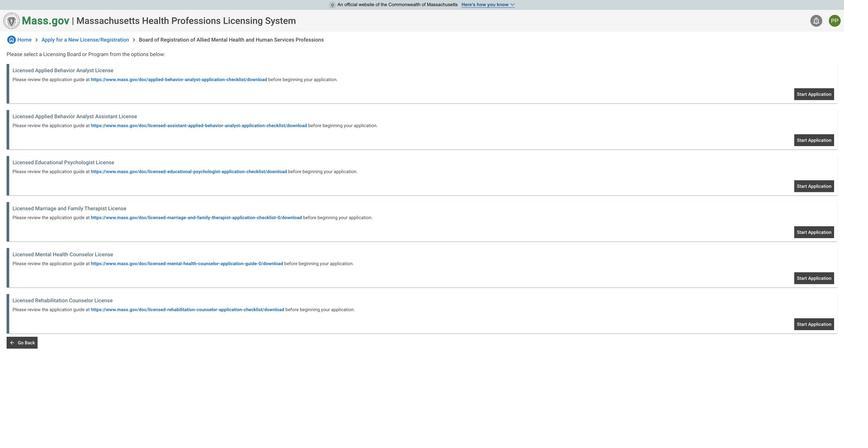 Task type: vqa. For each thing, say whether or not it's contained in the screenshot.
no color image
yes



Task type: locate. For each thing, give the bounding box(es) containing it.
no color image
[[7, 36, 16, 44], [33, 37, 40, 43]]

heading
[[76, 15, 296, 26]]

massachusetts state seal image
[[329, 2, 336, 8]]

1 horizontal spatial no color image
[[33, 37, 40, 43]]

2 vertical spatial no color image
[[9, 340, 15, 346]]

no color image
[[813, 17, 821, 25], [131, 37, 137, 43], [9, 340, 15, 346]]

0 vertical spatial no color image
[[813, 17, 821, 25]]

2 horizontal spatial no color image
[[813, 17, 821, 25]]

1 horizontal spatial no color image
[[131, 37, 137, 43]]



Task type: describe. For each thing, give the bounding box(es) containing it.
1 vertical spatial no color image
[[131, 37, 137, 43]]

0 horizontal spatial no color image
[[9, 340, 15, 346]]

0 horizontal spatial no color image
[[7, 36, 16, 44]]

massachusetts state seal image
[[3, 13, 20, 29]]



